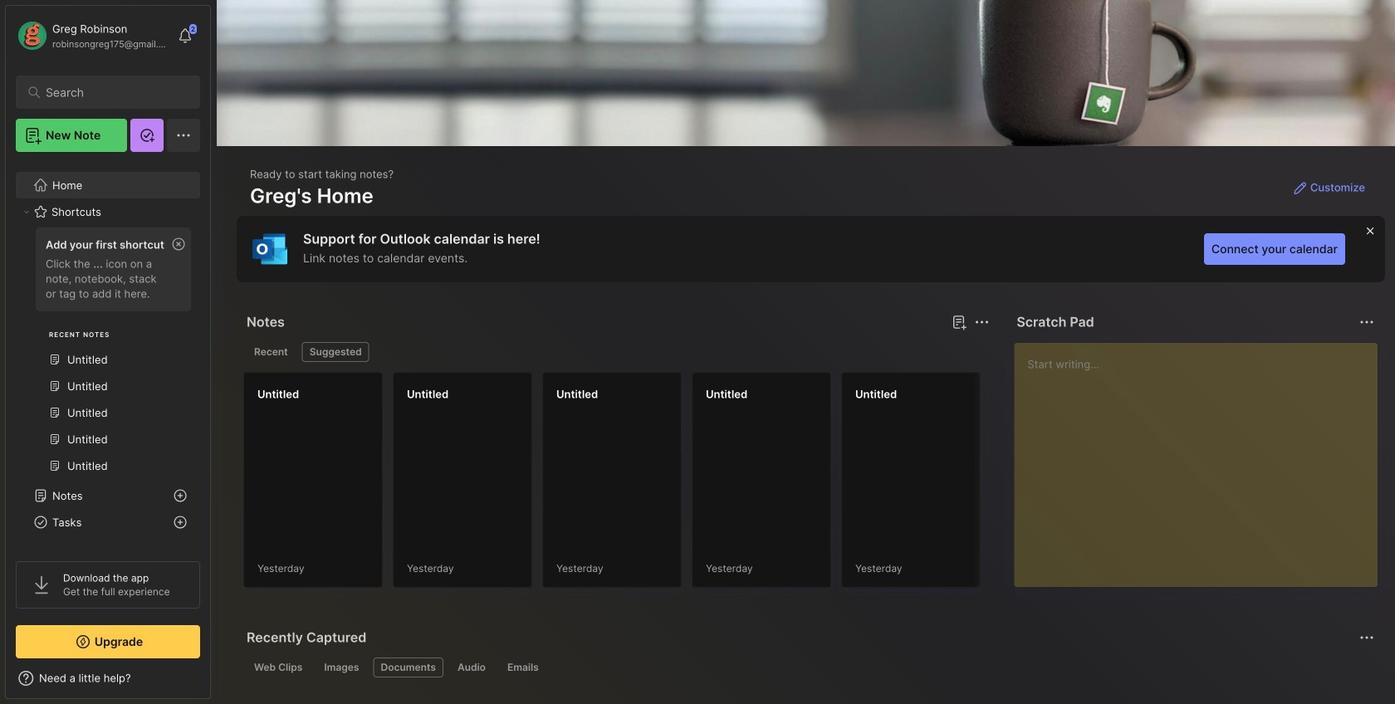 Task type: vqa. For each thing, say whether or not it's contained in the screenshot.
Background icon
no



Task type: describe. For each thing, give the bounding box(es) containing it.
group inside the 'main' element
[[16, 223, 199, 489]]

none search field inside the 'main' element
[[46, 82, 178, 102]]

WHAT'S NEW field
[[6, 665, 210, 692]]

2 tab list from the top
[[247, 658, 1372, 678]]

Start writing… text field
[[1028, 343, 1377, 574]]

more actions image
[[972, 312, 992, 332]]



Task type: locate. For each thing, give the bounding box(es) containing it.
tree inside the 'main' element
[[6, 162, 210, 688]]

More actions field
[[970, 311, 994, 334], [1355, 311, 1379, 334], [1355, 626, 1379, 649]]

0 vertical spatial tab list
[[247, 342, 987, 362]]

more actions image
[[1357, 312, 1377, 332]]

tree
[[6, 162, 210, 688]]

group
[[16, 223, 199, 489]]

None search field
[[46, 82, 178, 102]]

tab
[[247, 342, 295, 362], [302, 342, 369, 362], [247, 658, 310, 678], [317, 658, 367, 678], [373, 658, 443, 678], [450, 658, 493, 678], [500, 658, 546, 678]]

click to collapse image
[[210, 674, 222, 693]]

row group
[[243, 372, 1395, 598]]

Account field
[[16, 19, 169, 52]]

1 tab list from the top
[[247, 342, 987, 362]]

main element
[[0, 0, 216, 704]]

1 vertical spatial tab list
[[247, 658, 1372, 678]]

Search text field
[[46, 85, 178, 100]]

tab list
[[247, 342, 987, 362], [247, 658, 1372, 678]]



